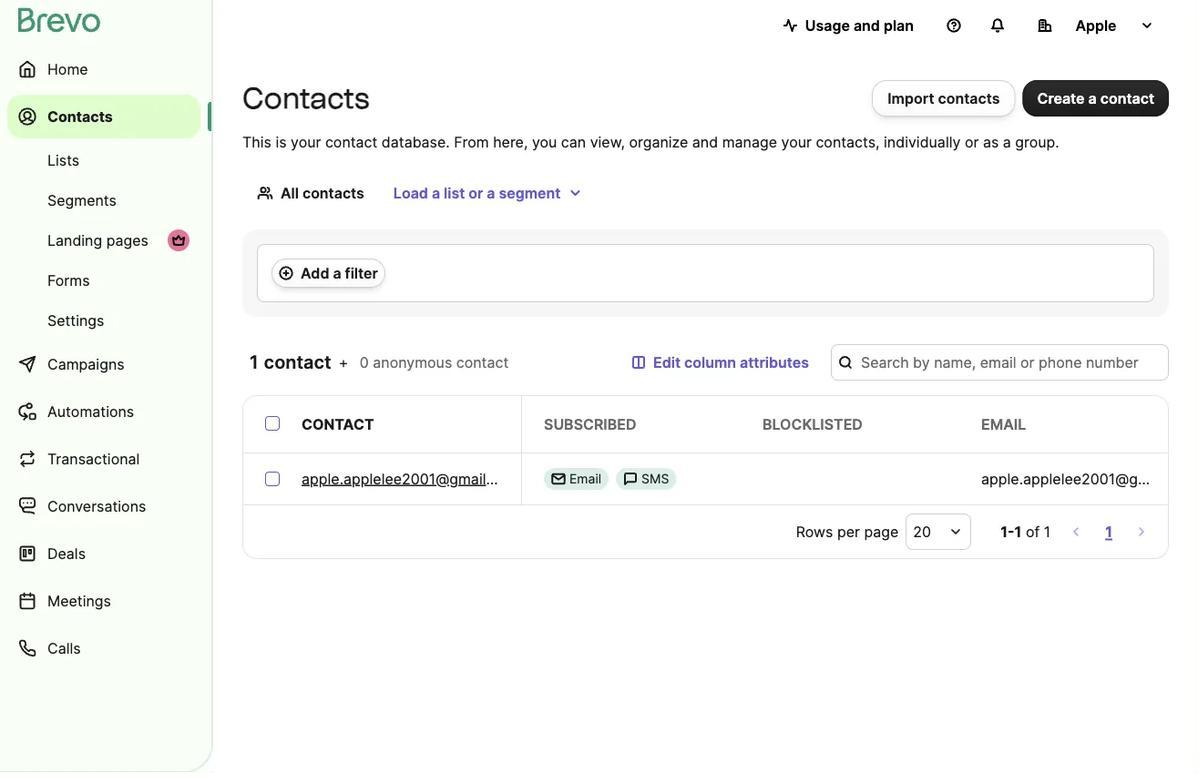 Task type: describe. For each thing, give the bounding box(es) containing it.
a right as
[[1003, 133, 1011, 151]]

left___c25ys image
[[551, 472, 566, 487]]

apple
[[1076, 16, 1117, 34]]

1 vertical spatial and
[[693, 133, 718, 151]]

import
[[888, 89, 935, 107]]

forms link
[[7, 262, 201, 299]]

left___c25ys image
[[623, 472, 638, 487]]

calls link
[[7, 627, 201, 671]]

import contacts button
[[872, 80, 1016, 117]]

forms
[[47, 272, 90, 289]]

automations link
[[7, 390, 201, 434]]

1 button
[[1102, 519, 1116, 545]]

email
[[570, 472, 602, 487]]

1 horizontal spatial or
[[965, 133, 979, 151]]

rows per page
[[796, 523, 899, 541]]

load
[[394, 184, 428, 202]]

1-1 of 1
[[1001, 523, 1051, 541]]

here,
[[493, 133, 528, 151]]

add a filter
[[301, 264, 378, 282]]

or inside button
[[469, 184, 483, 202]]

all contacts
[[281, 184, 364, 202]]

per
[[837, 523, 860, 541]]

create
[[1038, 89, 1085, 107]]

a right list at the left top of the page
[[487, 184, 495, 202]]

1 horizontal spatial contacts
[[242, 81, 370, 116]]

manage
[[722, 133, 777, 151]]

of
[[1026, 523, 1040, 541]]

landing
[[47, 231, 102, 249]]

+
[[339, 354, 348, 371]]

0
[[360, 354, 369, 371]]

edit column attributes button
[[617, 345, 824, 381]]

is
[[276, 133, 287, 151]]

campaigns link
[[7, 343, 201, 386]]

usage and plan
[[805, 16, 914, 34]]

as
[[983, 133, 999, 151]]

email
[[982, 416, 1026, 433]]

20 button
[[906, 514, 972, 550]]

and inside button
[[854, 16, 880, 34]]

this
[[242, 133, 271, 151]]

apple button
[[1023, 7, 1169, 44]]

group.
[[1016, 133, 1060, 151]]

1 inside button
[[1106, 523, 1113, 541]]

landing pages
[[47, 231, 149, 249]]

conversations
[[47, 498, 146, 515]]

0 horizontal spatial contacts
[[47, 108, 113, 125]]

from
[[454, 133, 489, 151]]

landing pages link
[[7, 222, 201, 259]]

can
[[561, 133, 586, 151]]

a for load a list or a segment
[[432, 184, 440, 202]]

2 your from the left
[[782, 133, 812, 151]]

contact inside 1 contact + 0 anonymous contact
[[456, 354, 509, 371]]

load a list or a segment
[[394, 184, 561, 202]]

lists
[[47, 151, 79, 169]]

conversations link
[[7, 485, 201, 529]]

meetings
[[47, 592, 111, 610]]

apple.applelee2001@gmail.com link
[[302, 468, 520, 490]]

view,
[[590, 133, 625, 151]]

deals
[[47, 545, 86, 563]]

attributes
[[740, 354, 809, 371]]

rows
[[796, 523, 833, 541]]

page
[[864, 523, 899, 541]]

usage and plan button
[[769, 7, 929, 44]]

create a contact button
[[1023, 80, 1169, 117]]

add
[[301, 264, 329, 282]]

import contacts
[[888, 89, 1000, 107]]

campaigns
[[47, 355, 125, 373]]



Task type: vqa. For each thing, say whether or not it's contained in the screenshot.
Create An Automation button
no



Task type: locate. For each thing, give the bounding box(es) containing it.
and left manage
[[693, 133, 718, 151]]

20
[[913, 523, 931, 541]]

a for add a filter
[[333, 264, 341, 282]]

and
[[854, 16, 880, 34], [693, 133, 718, 151]]

1 horizontal spatial apple.applelee2001@gmail.com
[[982, 470, 1198, 488]]

edit
[[654, 354, 681, 371]]

1 horizontal spatial contacts
[[938, 89, 1000, 107]]

contacts inside 'button'
[[938, 89, 1000, 107]]

contact up all contacts
[[325, 133, 378, 151]]

contacts,
[[816, 133, 880, 151]]

apple.applelee2001@gmail.com
[[302, 470, 520, 488], [982, 470, 1198, 488]]

segments
[[47, 191, 117, 209]]

settings link
[[7, 303, 201, 339]]

0 horizontal spatial apple.applelee2001@gmail.com
[[302, 470, 520, 488]]

contact
[[302, 416, 374, 433]]

0 horizontal spatial contacts
[[302, 184, 364, 202]]

calls
[[47, 640, 81, 658]]

0 vertical spatial and
[[854, 16, 880, 34]]

your
[[291, 133, 321, 151], [782, 133, 812, 151]]

list
[[444, 184, 465, 202]]

all
[[281, 184, 299, 202]]

1 vertical spatial or
[[469, 184, 483, 202]]

organize
[[629, 133, 688, 151]]

a right "create" in the right of the page
[[1089, 89, 1097, 107]]

1 apple.applelee2001@gmail.com from the left
[[302, 470, 520, 488]]

settings
[[47, 312, 104, 329]]

segment
[[499, 184, 561, 202]]

this is your contact database. from here, you can view, organize and manage your contacts, individually or as a group.
[[242, 133, 1060, 151]]

a
[[1089, 89, 1097, 107], [1003, 133, 1011, 151], [432, 184, 440, 202], [487, 184, 495, 202], [333, 264, 341, 282]]

plan
[[884, 16, 914, 34]]

meetings link
[[7, 580, 201, 623]]

1 your from the left
[[291, 133, 321, 151]]

apple.applelee2001@gmail.com up 1 button
[[982, 470, 1198, 488]]

2 apple.applelee2001@gmail.com from the left
[[982, 470, 1198, 488]]

create a contact
[[1038, 89, 1155, 107]]

your right manage
[[782, 133, 812, 151]]

contact right "create" in the right of the page
[[1101, 89, 1155, 107]]

0 horizontal spatial your
[[291, 133, 321, 151]]

segments link
[[7, 182, 201, 219]]

usage
[[805, 16, 850, 34]]

or
[[965, 133, 979, 151], [469, 184, 483, 202]]

contact
[[1101, 89, 1155, 107], [325, 133, 378, 151], [264, 351, 331, 374], [456, 354, 509, 371]]

apple.applelee2001@gmail.com down contact
[[302, 470, 520, 488]]

column
[[685, 354, 736, 371]]

transactional link
[[7, 437, 201, 481]]

1-
[[1001, 523, 1015, 541]]

0 vertical spatial or
[[965, 133, 979, 151]]

home
[[47, 60, 88, 78]]

contacts for all contacts
[[302, 184, 364, 202]]

or right list at the left top of the page
[[469, 184, 483, 202]]

your right is
[[291, 133, 321, 151]]

and left the plan
[[854, 16, 880, 34]]

anonymous
[[373, 354, 452, 371]]

1
[[250, 351, 259, 374], [1015, 523, 1022, 541], [1044, 523, 1051, 541], [1106, 523, 1113, 541]]

add a filter button
[[272, 259, 385, 288]]

database.
[[382, 133, 450, 151]]

home link
[[7, 47, 201, 91]]

1 horizontal spatial and
[[854, 16, 880, 34]]

pages
[[106, 231, 149, 249]]

individually
[[884, 133, 961, 151]]

lists link
[[7, 142, 201, 179]]

subscribed
[[544, 416, 637, 433]]

edit column attributes
[[654, 354, 809, 371]]

contacts right all
[[302, 184, 364, 202]]

load a list or a segment button
[[379, 175, 597, 211]]

contacts link
[[7, 95, 201, 139]]

1 contact + 0 anonymous contact
[[250, 351, 509, 374]]

filter
[[345, 264, 378, 282]]

contact inside button
[[1101, 89, 1155, 107]]

deals link
[[7, 532, 201, 576]]

sms
[[642, 472, 669, 487]]

0 horizontal spatial or
[[469, 184, 483, 202]]

you
[[532, 133, 557, 151]]

contact right anonymous
[[456, 354, 509, 371]]

left___rvooi image
[[171, 233, 186, 248]]

contacts
[[242, 81, 370, 116], [47, 108, 113, 125]]

1 horizontal spatial your
[[782, 133, 812, 151]]

contacts up is
[[242, 81, 370, 116]]

Search by name, email or phone number search field
[[831, 345, 1169, 381]]

contacts up as
[[938, 89, 1000, 107]]

1 vertical spatial contacts
[[302, 184, 364, 202]]

or left as
[[965, 133, 979, 151]]

contacts for import contacts
[[938, 89, 1000, 107]]

contacts up lists
[[47, 108, 113, 125]]

blocklisted
[[763, 416, 863, 433]]

a for create a contact
[[1089, 89, 1097, 107]]

transactional
[[47, 450, 140, 468]]

contacts
[[938, 89, 1000, 107], [302, 184, 364, 202]]

0 horizontal spatial and
[[693, 133, 718, 151]]

a right add
[[333, 264, 341, 282]]

a left list at the left top of the page
[[432, 184, 440, 202]]

contact left +
[[264, 351, 331, 374]]

0 vertical spatial contacts
[[938, 89, 1000, 107]]

automations
[[47, 403, 134, 421]]



